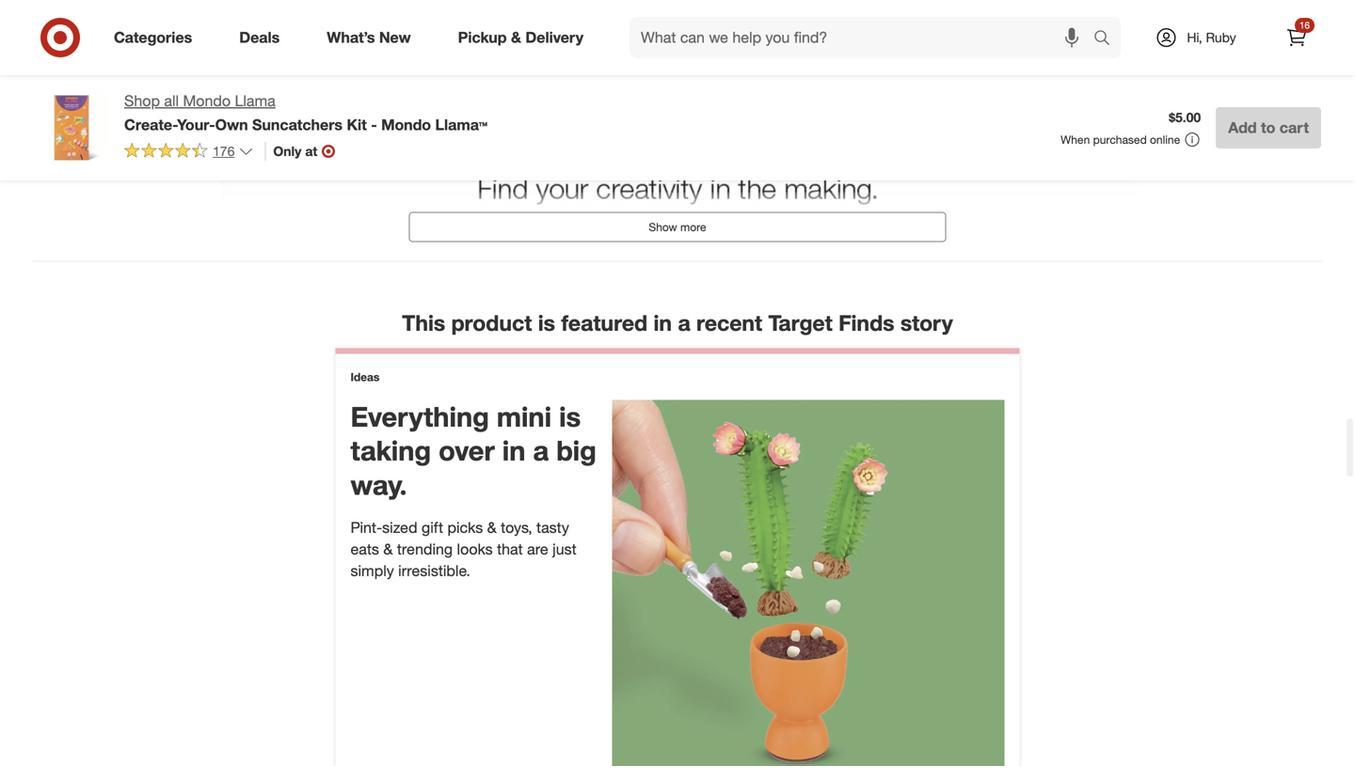 Task type: describe. For each thing, give the bounding box(es) containing it.
target
[[768, 310, 833, 336]]

is for mini
[[559, 400, 581, 434]]

add to cart button
[[1216, 107, 1321, 149]]

categories link
[[98, 17, 216, 58]]

shop
[[124, 92, 160, 110]]

only at
[[273, 143, 317, 159]]

is for product
[[538, 310, 555, 336]]

llama™
[[435, 116, 488, 134]]

llama
[[235, 92, 276, 110]]

your-
[[177, 116, 215, 134]]

deals
[[239, 28, 280, 47]]

this product is featured in a recent target finds story
[[402, 310, 953, 336]]

pickup & delivery
[[458, 28, 583, 47]]

looks
[[457, 541, 493, 559]]

kit
[[347, 116, 367, 134]]

all
[[164, 92, 179, 110]]

taking
[[351, 434, 431, 468]]

everything
[[351, 400, 489, 434]]

tasty
[[536, 519, 569, 538]]

purchased
[[1093, 133, 1147, 147]]

create-
[[124, 116, 177, 134]]

online
[[1150, 133, 1180, 147]]

when
[[1061, 133, 1090, 147]]

everything mini is taking over in a big way. image
[[612, 400, 1005, 767]]

16
[[1299, 19, 1310, 31]]

everything mini is taking over in a big way.
[[351, 400, 597, 502]]

at
[[305, 143, 317, 159]]

product
[[451, 310, 532, 336]]

1 vertical spatial &
[[487, 519, 497, 538]]

pickup
[[458, 28, 507, 47]]

1 vertical spatial mondo
[[381, 116, 431, 134]]

add
[[1228, 119, 1257, 137]]

hi,
[[1187, 29, 1202, 46]]

image of create-your-own suncatchers kit - mondo llama™ image
[[34, 90, 109, 166]]

show more button
[[409, 212, 946, 242]]

suncatchers
[[252, 116, 343, 134]]

search
[[1085, 30, 1130, 49]]

pickup & delivery link
[[442, 17, 607, 58]]

$5.00
[[1169, 109, 1201, 126]]

sized
[[382, 519, 417, 538]]

ideas
[[351, 370, 380, 384]]

way.
[[351, 469, 407, 502]]

show more
[[649, 220, 706, 234]]



Task type: vqa. For each thing, say whether or not it's contained in the screenshot.
bottom the &
yes



Task type: locate. For each thing, give the bounding box(es) containing it.
in right featured
[[654, 310, 672, 336]]

to
[[1261, 119, 1275, 137]]

hi, ruby
[[1187, 29, 1236, 46]]

2 horizontal spatial &
[[511, 28, 521, 47]]

mini
[[497, 400, 552, 434]]

pint-sized gift picks & toys, tasty eats & trending looks that are just simply irresistible.
[[351, 519, 577, 581]]

own
[[215, 116, 248, 134]]

1 horizontal spatial a
[[678, 310, 690, 336]]

more
[[680, 220, 706, 234]]

2 vertical spatial &
[[383, 541, 393, 559]]

deals link
[[223, 17, 303, 58]]

a
[[678, 310, 690, 336], [533, 434, 549, 468]]

is inside everything mini is taking over in a big way.
[[559, 400, 581, 434]]

1 horizontal spatial is
[[559, 400, 581, 434]]

is right product
[[538, 310, 555, 336]]

eats
[[351, 541, 379, 559]]

a left the big
[[533, 434, 549, 468]]

16 link
[[1276, 17, 1317, 58]]

show
[[649, 220, 677, 234]]

0 vertical spatial in
[[654, 310, 672, 336]]

shop all mondo llama create-your-own suncatchers kit - mondo llama™
[[124, 92, 488, 134]]

what's new
[[327, 28, 411, 47]]

in inside everything mini is taking over in a big way.
[[502, 434, 526, 468]]

story
[[900, 310, 953, 336]]

What can we help you find? suggestions appear below search field
[[630, 17, 1098, 58]]

1 vertical spatial a
[[533, 434, 549, 468]]

that
[[497, 541, 523, 559]]

mondo right the -
[[381, 116, 431, 134]]

simply
[[351, 562, 394, 581]]

irresistible.
[[398, 562, 470, 581]]

ruby
[[1206, 29, 1236, 46]]

0 horizontal spatial is
[[538, 310, 555, 336]]

what's
[[327, 28, 375, 47]]

a left recent
[[678, 310, 690, 336]]

search button
[[1085, 17, 1130, 62]]

0 vertical spatial mondo
[[183, 92, 231, 110]]

big
[[556, 434, 597, 468]]

trending
[[397, 541, 453, 559]]

recent
[[696, 310, 762, 336]]

mondo
[[183, 92, 231, 110], [381, 116, 431, 134]]

0 vertical spatial &
[[511, 28, 521, 47]]

in
[[654, 310, 672, 336], [502, 434, 526, 468]]

just
[[553, 541, 577, 559]]

are
[[527, 541, 548, 559]]

& right eats on the left bottom of page
[[383, 541, 393, 559]]

0 horizontal spatial mondo
[[183, 92, 231, 110]]

mondo up the your-
[[183, 92, 231, 110]]

cart
[[1280, 119, 1309, 137]]

1 horizontal spatial mondo
[[381, 116, 431, 134]]

pint-
[[351, 519, 382, 538]]

0 horizontal spatial &
[[383, 541, 393, 559]]

1 vertical spatial in
[[502, 434, 526, 468]]

is
[[538, 310, 555, 336], [559, 400, 581, 434]]

is up the big
[[559, 400, 581, 434]]

this
[[402, 310, 445, 336]]

only
[[273, 143, 302, 159]]

1 horizontal spatial in
[[654, 310, 672, 336]]

0 vertical spatial is
[[538, 310, 555, 336]]

gift
[[422, 519, 443, 538]]

categories
[[114, 28, 192, 47]]

add to cart
[[1228, 119, 1309, 137]]

toys,
[[501, 519, 532, 538]]

-
[[371, 116, 377, 134]]

176
[[213, 143, 235, 159]]

in down mini
[[502, 434, 526, 468]]

what's new link
[[311, 17, 434, 58]]

& left toys,
[[487, 519, 497, 538]]

featured
[[561, 310, 648, 336]]

finds
[[839, 310, 894, 336]]

a inside everything mini is taking over in a big way.
[[533, 434, 549, 468]]

when purchased online
[[1061, 133, 1180, 147]]

picks
[[447, 519, 483, 538]]

176 link
[[124, 142, 253, 164]]

&
[[511, 28, 521, 47], [487, 519, 497, 538], [383, 541, 393, 559]]

over
[[439, 434, 495, 468]]

1 vertical spatial is
[[559, 400, 581, 434]]

0 horizontal spatial in
[[502, 434, 526, 468]]

1 horizontal spatial &
[[487, 519, 497, 538]]

0 vertical spatial a
[[678, 310, 690, 336]]

& right pickup at the left of the page
[[511, 28, 521, 47]]

new
[[379, 28, 411, 47]]

0 horizontal spatial a
[[533, 434, 549, 468]]

delivery
[[525, 28, 583, 47]]



